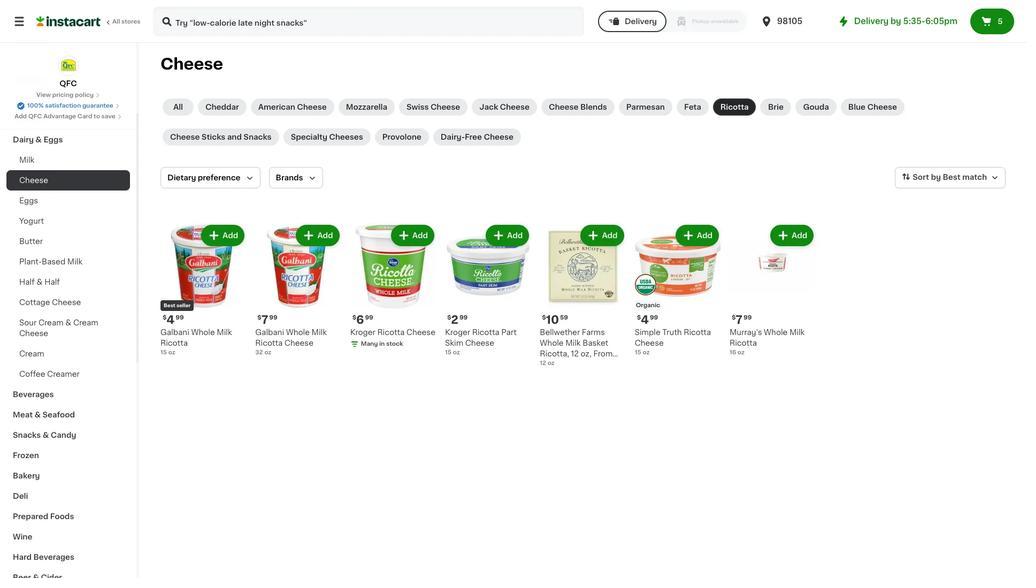 Task type: describe. For each thing, give the bounding box(es) containing it.
guarantee
[[82, 103, 113, 109]]

match
[[963, 174, 988, 181]]

to
[[94, 113, 100, 119]]

brands button
[[269, 167, 323, 188]]

coffee
[[19, 370, 45, 378]]

add for kroger ricotta part skim cheese
[[507, 232, 523, 239]]

blue cheese
[[849, 103, 898, 111]]

and
[[227, 133, 242, 141]]

snacks & candy
[[13, 431, 76, 439]]

1 vertical spatial beverages
[[33, 553, 74, 561]]

truth
[[663, 329, 682, 336]]

oz inside murray's whole milk ricotta 16 oz
[[738, 350, 745, 356]]

cream up coffee
[[19, 350, 44, 358]]

sour cream & cream cheese link
[[6, 313, 130, 344]]

snacks inside "link"
[[244, 133, 272, 141]]

by for delivery
[[891, 17, 902, 25]]

dairy-free cheese
[[441, 133, 514, 141]]

& for half
[[37, 278, 43, 286]]

beverages link
[[6, 384, 130, 405]]

delivery button
[[598, 11, 667, 32]]

whole for galbani whole milk ricotta
[[191, 329, 215, 336]]

15 inside kroger ricotta part skim cheese 15 oz
[[445, 350, 452, 356]]

save
[[101, 113, 116, 119]]

blue
[[849, 103, 866, 111]]

4 for galbani whole milk ricotta
[[167, 314, 175, 326]]

add button for murray's whole milk ricotta
[[772, 226, 813, 245]]

oz inside kroger ricotta part skim cheese 15 oz
[[453, 350, 460, 356]]

32
[[255, 350, 263, 356]]

gouda link
[[796, 98, 837, 116]]

$ 2 99
[[447, 314, 468, 326]]

brands
[[276, 174, 303, 181]]

4 for simple truth ricotta cheese
[[641, 314, 649, 326]]

thanksgiving link
[[6, 89, 130, 109]]

cheese inside simple truth ricotta cheese 15 oz
[[635, 340, 664, 347]]

satisfaction
[[45, 103, 81, 109]]

farms
[[582, 329, 605, 336]]

oz inside simple truth ricotta cheese 15 oz
[[643, 350, 650, 356]]

frozen link
[[6, 445, 130, 466]]

best match
[[943, 174, 988, 181]]

add button for kroger ricotta cheese
[[392, 226, 434, 245]]

$ for kroger ricotta part skim cheese
[[447, 315, 451, 321]]

cheese inside cheese blends link
[[549, 103, 579, 111]]

a
[[565, 361, 571, 368]]

eggs inside eggs link
[[19, 197, 38, 204]]

creamer
[[47, 370, 80, 378]]

mozzarella
[[346, 103, 388, 111]]

all stores link
[[36, 6, 141, 36]]

kroger ricotta cheese
[[350, 329, 436, 336]]

lists
[[30, 37, 48, 44]]

add button for bellwether farms whole milk basket ricotta, 12 oz, from grade a milk
[[582, 226, 623, 245]]

$ 7 99 for galbani whole milk ricotta cheese
[[258, 314, 278, 326]]

specialty cheeses
[[291, 133, 363, 141]]

6:05pm
[[926, 17, 958, 25]]

prepared foods link
[[6, 506, 130, 527]]

milk inside galbani whole milk ricotta cheese 32 oz
[[312, 329, 327, 336]]

& for eggs
[[35, 136, 42, 143]]

cheese inside sour cream & cream cheese
[[19, 330, 48, 337]]

preference
[[198, 174, 241, 181]]

cheese inside jack cheese link
[[500, 103, 530, 111]]

hard beverages
[[13, 553, 74, 561]]

cheeses
[[329, 133, 363, 141]]

coffee creamer
[[19, 370, 80, 378]]

delivery by 5:35-6:05pm
[[855, 17, 958, 25]]

swiss cheese link
[[399, 98, 468, 116]]

add for bellwether farms whole milk basket ricotta, 12 oz, from grade a milk
[[602, 232, 618, 239]]

98105 button
[[761, 6, 825, 36]]

add for galbani whole milk ricotta
[[223, 232, 238, 239]]

milk inside murray's whole milk ricotta 16 oz
[[790, 329, 805, 336]]

add for murray's whole milk ricotta
[[792, 232, 808, 239]]

cheese sticks and snacks link
[[163, 128, 279, 146]]

galbani for 7
[[255, 329, 284, 336]]

add button for galbani whole milk ricotta cheese
[[297, 226, 339, 245]]

plant-based milk link
[[6, 252, 130, 272]]

half & half link
[[6, 272, 130, 292]]

99 for kroger ricotta part skim cheese
[[460, 315, 468, 321]]

recipes link
[[6, 69, 130, 89]]

from
[[594, 350, 613, 358]]

16
[[730, 350, 737, 356]]

cheese inside cheese link
[[19, 177, 48, 184]]

$ for galbani whole milk ricotta
[[163, 315, 167, 321]]

service type group
[[598, 11, 748, 32]]

& for seafood
[[34, 411, 41, 419]]

cottage cheese
[[19, 299, 81, 306]]

advantage
[[43, 113, 76, 119]]

product group containing 2
[[445, 223, 532, 357]]

100%
[[27, 103, 44, 109]]

pricing
[[52, 92, 74, 98]]

15 for ricotta
[[161, 350, 167, 356]]

5:35-
[[904, 17, 926, 25]]

ricotta inside simple truth ricotta cheese 15 oz
[[684, 329, 711, 336]]

7 for galbani whole milk ricotta cheese
[[262, 314, 268, 326]]

$ for bellwether farms whole milk basket ricotta, 12 oz, from grade a milk
[[542, 315, 546, 321]]

ricotta inside kroger ricotta part skim cheese 15 oz
[[472, 329, 500, 336]]

view pricing policy
[[36, 92, 94, 98]]

specialty
[[291, 133, 328, 141]]

best for best match
[[943, 174, 961, 181]]

provolone
[[383, 133, 422, 141]]

cream down the cottage cheese
[[38, 319, 63, 327]]

oz inside galbani whole milk ricotta 15 oz
[[168, 350, 175, 356]]

grade
[[540, 361, 563, 368]]

cream link
[[6, 344, 130, 364]]

part
[[502, 329, 517, 336]]

eggs inside dairy & eggs link
[[44, 136, 63, 143]]

Best match Sort by field
[[896, 167, 1006, 188]]

wine
[[13, 533, 32, 541]]

dairy
[[13, 136, 34, 143]]

dairy & eggs link
[[6, 130, 130, 150]]

delivery for delivery by 5:35-6:05pm
[[855, 17, 889, 25]]

prepared foods
[[13, 513, 74, 520]]

1 half from the left
[[19, 278, 35, 286]]

& for candy
[[43, 431, 49, 439]]

ricotta inside galbani whole milk ricotta 15 oz
[[161, 340, 188, 347]]

cream down cottage cheese link
[[73, 319, 98, 327]]

swiss cheese
[[407, 103, 460, 111]]

add button for simple truth ricotta cheese
[[677, 226, 718, 245]]

delivery for delivery
[[625, 18, 657, 25]]

$ for galbani whole milk ricotta cheese
[[258, 315, 262, 321]]

feta
[[685, 103, 702, 111]]

instacart logo image
[[36, 15, 101, 28]]

qfc inside qfc "link"
[[60, 80, 77, 87]]

gouda
[[804, 103, 830, 111]]

milk link
[[6, 150, 130, 170]]

2 product group from the left
[[255, 223, 342, 357]]

lists link
[[6, 30, 130, 51]]

yogurt
[[19, 217, 44, 225]]

whole for murray's whole milk ricotta
[[764, 329, 788, 336]]

0 vertical spatial beverages
[[13, 391, 54, 398]]

coffee creamer link
[[6, 364, 130, 384]]

add button for kroger ricotta part skim cheese
[[487, 226, 528, 245]]

murray's whole milk ricotta 16 oz
[[730, 329, 805, 356]]

whole for galbani whole milk ricotta cheese
[[286, 329, 310, 336]]

product group containing 10
[[540, 223, 627, 368]]

99 for galbani whole milk ricotta cheese
[[269, 315, 278, 321]]

cheese inside dairy-free cheese link
[[484, 133, 514, 141]]

cheese inside cheese sticks and snacks "link"
[[170, 133, 200, 141]]

all stores
[[112, 19, 141, 25]]

cheese inside swiss cheese link
[[431, 103, 460, 111]]

12 inside bellwether farms whole milk basket ricotta, 12 oz, from grade a milk
[[571, 350, 579, 358]]



Task type: locate. For each thing, give the bounding box(es) containing it.
3 add button from the left
[[392, 226, 434, 245]]

0 horizontal spatial qfc
[[28, 113, 42, 119]]

1 kroger from the left
[[445, 329, 471, 336]]

kroger
[[445, 329, 471, 336], [350, 329, 376, 336]]

2 kroger from the left
[[350, 329, 376, 336]]

0 vertical spatial snacks
[[244, 133, 272, 141]]

ricotta left brie
[[721, 103, 749, 111]]

4 up simple on the right
[[641, 314, 649, 326]]

sort
[[913, 174, 930, 181]]

prepared
[[13, 513, 48, 520]]

add for galbani whole milk ricotta cheese
[[318, 232, 333, 239]]

add for simple truth ricotta cheese
[[697, 232, 713, 239]]

1 horizontal spatial 15
[[445, 350, 452, 356]]

oz
[[168, 350, 175, 356], [264, 350, 272, 356], [453, 350, 460, 356], [738, 350, 745, 356], [643, 350, 650, 356], [548, 360, 555, 366]]

best left match
[[943, 174, 961, 181]]

2 $ 4 99 from the left
[[637, 314, 658, 326]]

ricotta up stock at the left bottom
[[378, 329, 405, 336]]

7 for murray's whole milk ricotta
[[736, 314, 743, 326]]

3 product group from the left
[[350, 223, 437, 351]]

4 down best seller
[[167, 314, 175, 326]]

by right sort
[[932, 174, 941, 181]]

98105
[[778, 17, 803, 25]]

99 for kroger ricotta cheese
[[365, 315, 373, 321]]

$ 7 99 up galbani whole milk ricotta cheese 32 oz
[[258, 314, 278, 326]]

item badge image
[[635, 274, 657, 295]]

0 horizontal spatial 7
[[262, 314, 268, 326]]

& up cottage
[[37, 278, 43, 286]]

jack
[[480, 103, 498, 111]]

mozzarella link
[[339, 98, 395, 116]]

ricotta,
[[540, 350, 569, 358]]

0 horizontal spatial galbani
[[161, 329, 189, 336]]

beverages down wine link
[[33, 553, 74, 561]]

6 add button from the left
[[677, 226, 718, 245]]

half & half
[[19, 278, 60, 286]]

0 vertical spatial eggs
[[44, 136, 63, 143]]

by left 5:35-
[[891, 17, 902, 25]]

$ 4 99 up simple on the right
[[637, 314, 658, 326]]

$ 7 99 up murray's
[[732, 314, 752, 326]]

2 horizontal spatial 15
[[635, 350, 642, 356]]

oz down ricotta,
[[548, 360, 555, 366]]

1 horizontal spatial galbani
[[255, 329, 284, 336]]

milk inside "link"
[[67, 258, 83, 265]]

5
[[998, 18, 1003, 25]]

12 oz
[[540, 360, 555, 366]]

1 horizontal spatial all
[[173, 103, 183, 111]]

half down "plant-based milk"
[[44, 278, 60, 286]]

view pricing policy link
[[36, 91, 100, 100]]

6 product group from the left
[[635, 223, 722, 357]]

qfc link
[[58, 56, 78, 89]]

$ 4 99 for galbani whole milk ricotta
[[163, 314, 184, 326]]

produce
[[13, 116, 45, 123]]

whole inside galbani whole milk ricotta 15 oz
[[191, 329, 215, 336]]

kroger for kroger ricotta cheese
[[350, 329, 376, 336]]

kroger inside kroger ricotta part skim cheese 15 oz
[[445, 329, 471, 336]]

by inside field
[[932, 174, 941, 181]]

5 $ from the left
[[732, 315, 736, 321]]

qfc down 100%
[[28, 113, 42, 119]]

2
[[451, 314, 459, 326]]

galbani for 4
[[161, 329, 189, 336]]

add button for galbani whole milk ricotta
[[202, 226, 244, 245]]

1 horizontal spatial delivery
[[855, 17, 889, 25]]

murray's
[[730, 329, 762, 336]]

4
[[167, 314, 175, 326], [641, 314, 649, 326]]

plant-based milk
[[19, 258, 83, 265]]

0 horizontal spatial all
[[112, 19, 120, 25]]

1 $ 7 99 from the left
[[258, 314, 278, 326]]

cheddar
[[206, 103, 239, 111]]

15 inside simple truth ricotta cheese 15 oz
[[635, 350, 642, 356]]

None search field
[[153, 6, 584, 36]]

simple truth ricotta cheese 15 oz
[[635, 329, 711, 356]]

wine link
[[6, 527, 130, 547]]

& down cottage cheese link
[[65, 319, 71, 327]]

$ 7 99 for murray's whole milk ricotta
[[732, 314, 752, 326]]

& left candy
[[43, 431, 49, 439]]

2 4 from the left
[[641, 314, 649, 326]]

cheese link
[[6, 170, 130, 191]]

jack cheese link
[[472, 98, 537, 116]]

best left seller
[[164, 303, 175, 308]]

5 99 from the left
[[365, 315, 373, 321]]

2 half from the left
[[44, 278, 60, 286]]

all left stores
[[112, 19, 120, 25]]

7
[[262, 314, 268, 326], [736, 314, 743, 326]]

7 $ from the left
[[637, 315, 641, 321]]

view
[[36, 92, 51, 98]]

0 horizontal spatial 12
[[540, 360, 547, 366]]

0 vertical spatial best
[[943, 174, 961, 181]]

& inside half & half link
[[37, 278, 43, 286]]

99 right 2
[[460, 315, 468, 321]]

100% satisfaction guarantee button
[[17, 100, 120, 110]]

1 vertical spatial all
[[173, 103, 183, 111]]

cheese sticks and snacks
[[170, 133, 272, 141]]

2 $ from the left
[[258, 315, 262, 321]]

cheese inside kroger ricotta part skim cheese 15 oz
[[466, 340, 495, 347]]

0 horizontal spatial eggs
[[19, 197, 38, 204]]

3 $ from the left
[[447, 315, 451, 321]]

15 inside galbani whole milk ricotta 15 oz
[[161, 350, 167, 356]]

1 vertical spatial best
[[164, 303, 175, 308]]

4 99 from the left
[[744, 315, 752, 321]]

snacks right the 'and'
[[244, 133, 272, 141]]

1 horizontal spatial best
[[943, 174, 961, 181]]

1 horizontal spatial eggs
[[44, 136, 63, 143]]

cheese
[[161, 56, 223, 72], [297, 103, 327, 111], [431, 103, 460, 111], [500, 103, 530, 111], [549, 103, 579, 111], [868, 103, 898, 111], [170, 133, 200, 141], [484, 133, 514, 141], [19, 177, 48, 184], [52, 299, 81, 306], [407, 329, 436, 336], [19, 330, 48, 337], [285, 340, 314, 347], [466, 340, 495, 347], [635, 340, 664, 347]]

cheese inside blue cheese link
[[868, 103, 898, 111]]

5 product group from the left
[[540, 223, 627, 368]]

4 add button from the left
[[487, 226, 528, 245]]

snacks & candy link
[[6, 425, 130, 445]]

7 product group from the left
[[730, 223, 816, 357]]

12
[[571, 350, 579, 358], [540, 360, 547, 366]]

0 horizontal spatial delivery
[[625, 18, 657, 25]]

eggs up yogurt in the left top of the page
[[19, 197, 38, 204]]

&
[[35, 136, 42, 143], [37, 278, 43, 286], [65, 319, 71, 327], [34, 411, 41, 419], [43, 431, 49, 439]]

1 7 from the left
[[262, 314, 268, 326]]

qfc inside add qfc advantage card to save link
[[28, 113, 42, 119]]

half down plant-
[[19, 278, 35, 286]]

delivery inside 'button'
[[625, 18, 657, 25]]

1 horizontal spatial by
[[932, 174, 941, 181]]

organic
[[636, 303, 661, 308]]

policy
[[75, 92, 94, 98]]

1 $ from the left
[[163, 315, 167, 321]]

2 add button from the left
[[297, 226, 339, 245]]

frozen
[[13, 452, 39, 459]]

4 $ from the left
[[542, 315, 546, 321]]

5 button
[[971, 9, 1015, 34]]

parmesan link
[[619, 98, 673, 116]]

ricotta inside galbani whole milk ricotta cheese 32 oz
[[255, 340, 283, 347]]

& right meat
[[34, 411, 41, 419]]

stores
[[121, 19, 141, 25]]

$ inside "$ 2 99"
[[447, 315, 451, 321]]

by
[[891, 17, 902, 25], [932, 174, 941, 181]]

ricotta left part
[[472, 329, 500, 336]]

ricotta link
[[713, 98, 757, 116]]

delivery by 5:35-6:05pm link
[[838, 15, 958, 28]]

1 product group from the left
[[161, 223, 247, 357]]

product group containing 6
[[350, 223, 437, 351]]

$ 4 99 for simple truth ricotta cheese
[[637, 314, 658, 326]]

kroger up the skim
[[445, 329, 471, 336]]

1 vertical spatial qfc
[[28, 113, 42, 119]]

$ inside the $ 10 59
[[542, 315, 546, 321]]

99 right 6
[[365, 315, 373, 321]]

whole inside galbani whole milk ricotta cheese 32 oz
[[286, 329, 310, 336]]

0 horizontal spatial $ 7 99
[[258, 314, 278, 326]]

1 horizontal spatial $ 7 99
[[732, 314, 752, 326]]

cottage cheese link
[[6, 292, 130, 313]]

all
[[112, 19, 120, 25], [173, 103, 183, 111]]

$ 6 99
[[353, 314, 373, 326]]

$ 4 99
[[163, 314, 184, 326], [637, 314, 658, 326]]

kroger ricotta part skim cheese 15 oz
[[445, 329, 517, 356]]

1 vertical spatial 12
[[540, 360, 547, 366]]

59
[[560, 315, 568, 321]]

oz right 32
[[264, 350, 272, 356]]

1 horizontal spatial 12
[[571, 350, 579, 358]]

1 add button from the left
[[202, 226, 244, 245]]

best inside field
[[943, 174, 961, 181]]

oz,
[[581, 350, 592, 358]]

0 horizontal spatial 15
[[161, 350, 167, 356]]

simple
[[635, 329, 661, 336]]

6 99 from the left
[[650, 315, 658, 321]]

ricotta down best seller
[[161, 340, 188, 347]]

12 left oz,
[[571, 350, 579, 358]]

milk
[[19, 156, 34, 164], [67, 258, 83, 265], [217, 329, 232, 336], [312, 329, 327, 336], [790, 329, 805, 336], [566, 340, 581, 347], [573, 361, 588, 368]]

Search field
[[154, 7, 583, 35]]

product group
[[161, 223, 247, 357], [255, 223, 342, 357], [350, 223, 437, 351], [445, 223, 532, 357], [540, 223, 627, 368], [635, 223, 722, 357], [730, 223, 816, 357]]

oz inside galbani whole milk ricotta cheese 32 oz
[[264, 350, 272, 356]]

ricotta inside murray's whole milk ricotta 16 oz
[[730, 340, 757, 347]]

kroger down $ 6 99
[[350, 329, 376, 336]]

1 99 from the left
[[176, 315, 184, 321]]

1 horizontal spatial half
[[44, 278, 60, 286]]

yogurt link
[[6, 211, 130, 231]]

$ for simple truth ricotta cheese
[[637, 315, 641, 321]]

deli
[[13, 492, 28, 500]]

1 15 from the left
[[161, 350, 167, 356]]

provolone link
[[375, 128, 429, 146]]

0 horizontal spatial 4
[[167, 314, 175, 326]]

blue cheese link
[[841, 98, 905, 116]]

1 horizontal spatial snacks
[[244, 133, 272, 141]]

$ for kroger ricotta cheese
[[353, 315, 356, 321]]

2 99 from the left
[[269, 315, 278, 321]]

whole inside bellwether farms whole milk basket ricotta, 12 oz, from grade a milk
[[540, 340, 564, 347]]

3 99 from the left
[[460, 315, 468, 321]]

cheese inside cottage cheese link
[[52, 299, 81, 306]]

feta link
[[677, 98, 709, 116]]

qfc up view pricing policy link
[[60, 80, 77, 87]]

oz right the '16'
[[738, 350, 745, 356]]

hard beverages link
[[6, 547, 130, 567]]

1 vertical spatial by
[[932, 174, 941, 181]]

snacks up the frozen
[[13, 431, 41, 439]]

galbani whole milk ricotta cheese 32 oz
[[255, 329, 327, 356]]

ricotta right "truth"
[[684, 329, 711, 336]]

99 up murray's
[[744, 315, 752, 321]]

0 horizontal spatial best
[[164, 303, 175, 308]]

0 horizontal spatial half
[[19, 278, 35, 286]]

galbani down best seller
[[161, 329, 189, 336]]

0 vertical spatial 12
[[571, 350, 579, 358]]

seafood
[[43, 411, 75, 419]]

beverages down coffee
[[13, 391, 54, 398]]

$ for murray's whole milk ricotta
[[732, 315, 736, 321]]

brie link
[[761, 98, 792, 116]]

meat & seafood
[[13, 411, 75, 419]]

galbani inside galbani whole milk ricotta cheese 32 oz
[[255, 329, 284, 336]]

99 down organic
[[650, 315, 658, 321]]

oz down the skim
[[453, 350, 460, 356]]

99 inside "$ 2 99"
[[460, 315, 468, 321]]

1 $ 4 99 from the left
[[163, 314, 184, 326]]

& right dairy
[[35, 136, 42, 143]]

4 product group from the left
[[445, 223, 532, 357]]

15 down the skim
[[445, 350, 452, 356]]

sticks
[[202, 133, 226, 141]]

galbani up 32
[[255, 329, 284, 336]]

0 vertical spatial qfc
[[60, 80, 77, 87]]

5 add button from the left
[[582, 226, 623, 245]]

0 vertical spatial all
[[112, 19, 120, 25]]

99 down best seller
[[176, 315, 184, 321]]

all left cheddar link
[[173, 103, 183, 111]]

1 horizontal spatial kroger
[[445, 329, 471, 336]]

99 up galbani whole milk ricotta cheese 32 oz
[[269, 315, 278, 321]]

1 4 from the left
[[167, 314, 175, 326]]

oz down simple on the right
[[643, 350, 650, 356]]

0 horizontal spatial kroger
[[350, 329, 376, 336]]

1 horizontal spatial 7
[[736, 314, 743, 326]]

best
[[943, 174, 961, 181], [164, 303, 175, 308]]

meat
[[13, 411, 33, 419]]

7 add button from the left
[[772, 226, 813, 245]]

dietary
[[168, 174, 196, 181]]

1 horizontal spatial 4
[[641, 314, 649, 326]]

qfc
[[60, 80, 77, 87], [28, 113, 42, 119]]

by for sort
[[932, 174, 941, 181]]

15 down simple on the right
[[635, 350, 642, 356]]

2 galbani from the left
[[255, 329, 284, 336]]

15 down best seller
[[161, 350, 167, 356]]

1 vertical spatial snacks
[[13, 431, 41, 439]]

ricotta up 32
[[255, 340, 283, 347]]

99 for murray's whole milk ricotta
[[744, 315, 752, 321]]

7 up 32
[[262, 314, 268, 326]]

best for best seller
[[164, 303, 175, 308]]

12 down ricotta,
[[540, 360, 547, 366]]

0 horizontal spatial snacks
[[13, 431, 41, 439]]

meat & seafood link
[[6, 405, 130, 425]]

dietary preference button
[[161, 167, 260, 188]]

ricotta down murray's
[[730, 340, 757, 347]]

2 15 from the left
[[445, 350, 452, 356]]

99 for simple truth ricotta cheese
[[650, 315, 658, 321]]

all for all stores
[[112, 19, 120, 25]]

kroger for kroger ricotta part skim cheese 15 oz
[[445, 329, 471, 336]]

0 horizontal spatial $ 4 99
[[163, 314, 184, 326]]

american
[[258, 103, 295, 111]]

free
[[465, 133, 482, 141]]

add for kroger ricotta cheese
[[413, 232, 428, 239]]

10
[[546, 314, 559, 326]]

1 horizontal spatial qfc
[[60, 80, 77, 87]]

cheese inside galbani whole milk ricotta cheese 32 oz
[[285, 340, 314, 347]]

& inside dairy & eggs link
[[35, 136, 42, 143]]

add qfc advantage card to save link
[[15, 112, 122, 121]]

2 $ 7 99 from the left
[[732, 314, 752, 326]]

99 for galbani whole milk ricotta
[[176, 315, 184, 321]]

7 up murray's
[[736, 314, 743, 326]]

all for all
[[173, 103, 183, 111]]

1 vertical spatial eggs
[[19, 197, 38, 204]]

produce link
[[6, 109, 130, 130]]

3 15 from the left
[[635, 350, 642, 356]]

parmesan
[[627, 103, 665, 111]]

best inside product group
[[164, 303, 175, 308]]

6 $ from the left
[[353, 315, 356, 321]]

$ inside $ 6 99
[[353, 315, 356, 321]]

milk inside galbani whole milk ricotta 15 oz
[[217, 329, 232, 336]]

eggs down advantage
[[44, 136, 63, 143]]

whole inside murray's whole milk ricotta 16 oz
[[764, 329, 788, 336]]

0 vertical spatial by
[[891, 17, 902, 25]]

15 for cheese
[[635, 350, 642, 356]]

add button
[[202, 226, 244, 245], [297, 226, 339, 245], [392, 226, 434, 245], [487, 226, 528, 245], [582, 226, 623, 245], [677, 226, 718, 245], [772, 226, 813, 245]]

& inside the meat & seafood 'link'
[[34, 411, 41, 419]]

blends
[[581, 103, 607, 111]]

99 inside $ 6 99
[[365, 315, 373, 321]]

qfc logo image
[[58, 56, 78, 76]]

cheese inside american cheese link
[[297, 103, 327, 111]]

galbani inside galbani whole milk ricotta 15 oz
[[161, 329, 189, 336]]

2 7 from the left
[[736, 314, 743, 326]]

& inside sour cream & cream cheese
[[65, 319, 71, 327]]

$ 4 99 down best seller
[[163, 314, 184, 326]]

0 horizontal spatial by
[[891, 17, 902, 25]]

many
[[361, 341, 378, 347]]

oz down best seller
[[168, 350, 175, 356]]

butter
[[19, 238, 43, 245]]

1 horizontal spatial $ 4 99
[[637, 314, 658, 326]]

& inside snacks & candy link
[[43, 431, 49, 439]]

american cheese
[[258, 103, 327, 111]]

card
[[78, 113, 92, 119]]

1 galbani from the left
[[161, 329, 189, 336]]

add qfc advantage card to save
[[15, 113, 116, 119]]



Task type: vqa. For each thing, say whether or not it's contained in the screenshot.


